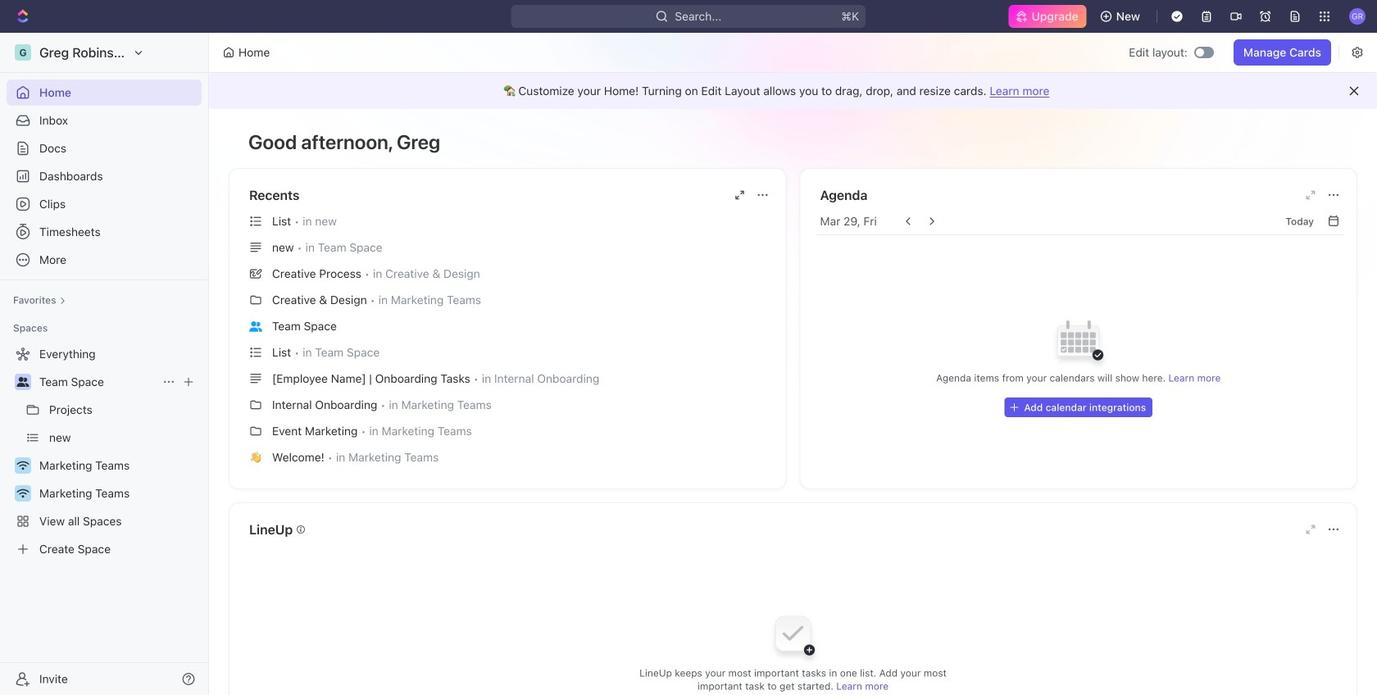 Task type: describe. For each thing, give the bounding box(es) containing it.
sidebar navigation
[[0, 33, 212, 695]]

tree inside sidebar "navigation"
[[7, 341, 202, 563]]

0 vertical spatial user group image
[[249, 321, 262, 332]]

1 wifi image from the top
[[17, 461, 29, 471]]



Task type: vqa. For each thing, say whether or not it's contained in the screenshot.
the top wifi image
yes



Task type: locate. For each thing, give the bounding box(es) containing it.
user group image
[[249, 321, 262, 332], [17, 377, 29, 387]]

1 vertical spatial wifi image
[[17, 489, 29, 499]]

0 vertical spatial wifi image
[[17, 461, 29, 471]]

user group image inside sidebar "navigation"
[[17, 377, 29, 387]]

2 wifi image from the top
[[17, 489, 29, 499]]

1 vertical spatial user group image
[[17, 377, 29, 387]]

wifi image
[[17, 461, 29, 471], [17, 489, 29, 499]]

tree
[[7, 341, 202, 563]]

greg robinson's workspace, , element
[[15, 44, 31, 61]]

0 horizontal spatial user group image
[[17, 377, 29, 387]]

alert
[[209, 73, 1378, 109]]

1 horizontal spatial user group image
[[249, 321, 262, 332]]



